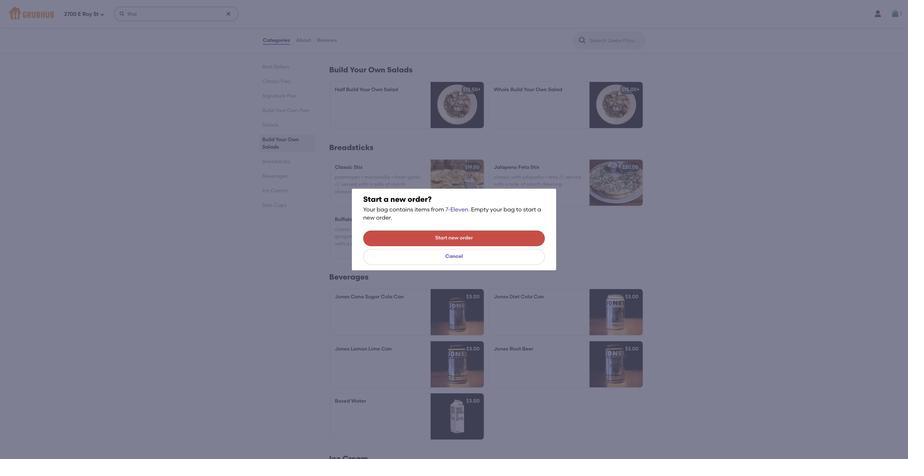 Task type: describe. For each thing, give the bounding box(es) containing it.
own inside 'build your own salads'
[[288, 137, 299, 143]]

cane
[[351, 294, 364, 300]]

+ for $15.00
[[637, 87, 640, 93]]

boxed water image
[[431, 393, 484, 439]]

jalapeno
[[494, 164, 517, 170]]

e
[[78, 11, 81, 17]]

jones cane sugar cola can
[[335, 294, 404, 300]]

empty
[[471, 206, 489, 213]]

of inside classic with jalapeño  •  feta // served with a side of ranch dressing
[[521, 181, 525, 187]]

parmesan
[[335, 174, 360, 180]]

ranch inside classic with jalapeño  •  feta // served with a side of ranch dressing
[[527, 181, 541, 187]]

feta
[[518, 164, 529, 170]]

dressing inside classic with jalapeño  •  feta // served with a side of ranch dressing
[[542, 181, 562, 187]]

root
[[510, 346, 521, 352]]

cancel
[[445, 253, 463, 259]]

// inside classic with jalapeño  •  feta // served with a side of ranch dressing
[[559, 174, 564, 180]]

your down signature pies
[[275, 107, 286, 114]]

classic pies
[[263, 78, 291, 84]]

half build your own salad
[[335, 87, 398, 93]]

bag inside empty your bag to start a new order.
[[504, 206, 515, 213]]

jones lemon lime can
[[335, 346, 392, 352]]

jalapeno feta stix
[[494, 164, 540, 170]]

main navigation navigation
[[0, 0, 908, 28]]

1 bag from the left
[[377, 206, 388, 213]]

served inside classic with buffalo sauce  • gorgonzola  •  fresh cilantro // served with a side of blue cheese dressing
[[405, 234, 421, 240]]

contains
[[389, 206, 413, 213]]

• right the sauce at the left of the page
[[398, 226, 400, 232]]

// inside classic with buffalo sauce  • gorgonzola  •  fresh cilantro // served with a side of blue cheese dressing
[[399, 234, 404, 240]]

0 vertical spatial salads
[[387, 65, 413, 74]]

breadsticks inside tab
[[263, 159, 290, 165]]

of inside classic with buffalo sauce  • gorgonzola  •  fresh cilantro // served with a side of blue cheese dressing
[[362, 241, 366, 247]]

2 cola from the left
[[521, 294, 533, 300]]

side cups tab
[[263, 202, 312, 209]]

jones root beer
[[494, 346, 534, 352]]

search icon image
[[578, 36, 587, 45]]

start
[[523, 206, 536, 213]]

your up 'buffalo'
[[363, 206, 375, 213]]

ranch inside parmesan •  mozzarella • fresh garlic // served with a side of ranch dressing
[[391, 181, 405, 187]]

a inside classic with buffalo sauce  • gorgonzola  •  fresh cilantro // served with a side of blue cheese dressing
[[346, 241, 349, 247]]

with down the jalapeno feta stix
[[511, 174, 521, 180]]

breadsticks tab
[[263, 158, 312, 165]]

jones for jones lemon lime can
[[335, 346, 350, 352]]

salad for whole build your own salad
[[548, 87, 562, 93]]

ice
[[263, 188, 270, 194]]

diet
[[510, 294, 520, 300]]

best sellers
[[263, 64, 290, 70]]

build your own pies
[[263, 107, 309, 114]]

2700 e roy st
[[64, 11, 99, 17]]

from
[[431, 206, 444, 213]]

cancel button
[[363, 249, 545, 264]]

with down "jalapeno"
[[494, 181, 504, 187]]

sellers
[[274, 64, 290, 70]]

stix for classic with buffalo sauce  • gorgonzola  •  fresh cilantro // served with a side of blue cheese dressing
[[354, 216, 363, 222]]

stix up jalapeño
[[531, 164, 540, 170]]

mozzarella
[[364, 174, 390, 180]]

classic for classic pies
[[263, 78, 280, 84]]

build your own salads inside build your own salads tab
[[263, 137, 299, 150]]

fresh inside classic with buffalo sauce  • gorgonzola  •  fresh cilantro // served with a side of blue cheese dressing
[[366, 234, 378, 240]]

a inside empty your bag to start a new order.
[[537, 206, 541, 213]]

classic for classic with buffalo sauce  • gorgonzola  •  fresh cilantro // served with a side of blue cheese dressing
[[335, 226, 351, 232]]

build your own pies tab
[[263, 107, 312, 114]]

jones for jones root beer
[[494, 346, 508, 352]]

start for start a new order?
[[363, 195, 382, 204]]

jones lemon lime can image
[[431, 341, 484, 387]]

salads inside 'tab'
[[263, 122, 279, 128]]

• inside classic with jalapeño  •  feta // served with a side of ranch dressing
[[545, 174, 547, 180]]

jalapeno feta stix image
[[590, 160, 643, 206]]

your inside 'build your own salads'
[[276, 137, 287, 143]]

18th green image
[[431, 5, 484, 51]]

categories
[[263, 37, 290, 43]]

roy
[[82, 11, 92, 17]]

cilantro
[[379, 234, 398, 240]]

with down the gorgonzola
[[335, 241, 345, 247]]

svg image inside 3 button
[[891, 10, 900, 18]]

half
[[335, 87, 345, 93]]

$15.00
[[622, 87, 637, 93]]

salad for half build your own salad
[[384, 87, 398, 93]]

boxed
[[335, 398, 350, 404]]

1 horizontal spatial new
[[391, 195, 406, 204]]

signature
[[263, 93, 286, 99]]

water
[[351, 398, 366, 404]]

about button
[[296, 28, 312, 53]]

empty your bag to start a new order.
[[363, 206, 541, 221]]

lime
[[368, 346, 380, 352]]

best sellers tab
[[263, 63, 312, 71]]

boxed water
[[335, 398, 366, 404]]

stix for parmesan •  mozzarella • fresh garlic // served with a side of ranch dressing
[[354, 164, 363, 170]]

reviews button
[[317, 28, 337, 53]]

$20.00
[[622, 164, 639, 170]]

buffalo
[[335, 216, 352, 222]]

salads tab
[[263, 121, 312, 129]]

classic with buffalo sauce  • gorgonzola  •  fresh cilantro // served with a side of blue cheese dressing
[[335, 226, 421, 247]]

$12.50 +
[[463, 87, 481, 93]]

served inside classic with jalapeño  •  feta // served with a side of ranch dressing
[[565, 174, 581, 180]]

2 vertical spatial pies
[[300, 107, 309, 114]]

whole build your own salad
[[494, 87, 562, 93]]

classic for classic stix
[[335, 164, 353, 170]]

3 button
[[891, 7, 903, 20]]

.
[[468, 206, 470, 213]]

side
[[263, 202, 273, 208]]

1 horizontal spatial beverages
[[329, 272, 369, 281]]

build right whole
[[511, 87, 523, 93]]

about
[[296, 37, 311, 43]]

new inside empty your bag to start a new order.
[[363, 214, 375, 221]]

classic stix image
[[431, 160, 484, 206]]

order?
[[408, 195, 432, 204]]

$15.00 +
[[622, 87, 640, 93]]

classic pies tab
[[263, 78, 312, 85]]

ice cream
[[263, 188, 288, 194]]

jones diet cola can
[[494, 294, 544, 300]]

order
[[460, 235, 473, 241]]

salads inside 'build your own salads'
[[263, 144, 279, 150]]

your
[[490, 206, 502, 213]]

jones for jones cane sugar cola can
[[335, 294, 350, 300]]

signature pies
[[263, 93, 297, 99]]

build down signature
[[263, 107, 274, 114]]

side inside classic with buffalo sauce  • gorgonzola  •  fresh cilantro // served with a side of blue cheese dressing
[[351, 241, 360, 247]]

build up half
[[329, 65, 348, 74]]



Task type: locate. For each thing, give the bounding box(es) containing it.
0 horizontal spatial start
[[363, 195, 382, 204]]

0 horizontal spatial +
[[478, 87, 481, 93]]

sugar
[[365, 294, 380, 300]]

can for jones lemon lime can
[[381, 346, 392, 352]]

dressing inside classic with buffalo sauce  • gorgonzola  •  fresh cilantro // served with a side of blue cheese dressing
[[398, 241, 418, 247]]

with up the gorgonzola
[[352, 226, 362, 232]]

stix up parmesan
[[354, 164, 363, 170]]

can
[[394, 294, 404, 300], [534, 294, 544, 300], [381, 346, 392, 352]]

served
[[565, 174, 581, 180], [341, 181, 357, 187], [405, 234, 421, 240]]

start a new order?
[[363, 195, 432, 204]]

salads
[[387, 65, 413, 74], [263, 122, 279, 128], [263, 144, 279, 150]]

• left feta
[[545, 174, 547, 180]]

2 horizontal spatial dressing
[[542, 181, 562, 187]]

1 horizontal spatial build your own salads
[[329, 65, 413, 74]]

1 horizontal spatial classic
[[494, 174, 510, 180]]

feta
[[548, 174, 558, 180]]

ranch
[[391, 181, 405, 187], [527, 181, 541, 187]]

0 horizontal spatial served
[[341, 181, 357, 187]]

jalapeño
[[523, 174, 544, 180]]

1 cola from the left
[[381, 294, 393, 300]]

$3.00 for cola
[[625, 294, 639, 300]]

a down "jalapeno"
[[505, 181, 508, 187]]

parmesan •  mozzarella • fresh garlic // served with a side of ranch dressing
[[335, 174, 421, 195]]

beverages up ice cream
[[263, 173, 288, 179]]

1 horizontal spatial ranch
[[527, 181, 541, 187]]

• right mozzarella
[[391, 174, 393, 180]]

can right sugar in the left of the page
[[394, 294, 404, 300]]

ranch down jalapeño
[[527, 181, 541, 187]]

st
[[93, 11, 99, 17]]

0 horizontal spatial dressing
[[335, 189, 355, 195]]

fresh
[[394, 174, 406, 180], [366, 234, 378, 240]]

jones left root
[[494, 346, 508, 352]]

0 horizontal spatial bag
[[377, 206, 388, 213]]

to
[[516, 206, 522, 213]]

classic down "jalapeno"
[[494, 174, 510, 180]]

2 bag from the left
[[504, 206, 515, 213]]

1 vertical spatial salads
[[263, 122, 279, 128]]

classic inside tab
[[263, 78, 280, 84]]

jones diet cola can image
[[590, 289, 643, 335]]

1 horizontal spatial start
[[435, 235, 447, 241]]

1 vertical spatial classic
[[335, 164, 353, 170]]

buffalo stix image
[[431, 212, 484, 258]]

cola
[[381, 294, 393, 300], [521, 294, 533, 300]]

2 horizontal spatial side
[[510, 181, 519, 187]]

1 horizontal spatial side
[[374, 181, 384, 187]]

0 horizontal spatial can
[[381, 346, 392, 352]]

2 vertical spatial dressing
[[398, 241, 418, 247]]

garlic
[[407, 174, 421, 180]]

half build your own salad image
[[431, 82, 484, 128]]

classic inside classic with buffalo sauce  • gorgonzola  •  fresh cilantro // served with a side of blue cheese dressing
[[335, 226, 351, 232]]

1 horizontal spatial dressing
[[398, 241, 418, 247]]

a down parmesan •  mozzarella • fresh garlic // served with a side of ranch dressing in the top left of the page
[[384, 195, 389, 204]]

new inside start new order button
[[449, 235, 459, 241]]

cheese
[[379, 241, 397, 247]]

2 horizontal spatial //
[[559, 174, 564, 180]]

a down mozzarella
[[370, 181, 373, 187]]

beverages up cane
[[329, 272, 369, 281]]

classic up the gorgonzola
[[335, 226, 351, 232]]

a
[[370, 181, 373, 187], [505, 181, 508, 187], [384, 195, 389, 204], [537, 206, 541, 213], [346, 241, 349, 247]]

1 horizontal spatial of
[[385, 181, 390, 187]]

of
[[385, 181, 390, 187], [521, 181, 525, 187], [362, 241, 366, 247]]

buffalo stix
[[335, 216, 363, 222]]

1 horizontal spatial //
[[399, 234, 404, 240]]

$19.00
[[465, 164, 480, 170]]

0 horizontal spatial salad
[[384, 87, 398, 93]]

1 + from the left
[[478, 87, 481, 93]]

0 vertical spatial served
[[565, 174, 581, 180]]

start
[[363, 195, 382, 204], [435, 235, 447, 241]]

0 vertical spatial breadsticks
[[329, 143, 374, 152]]

cream
[[271, 188, 288, 194]]

0 vertical spatial dressing
[[542, 181, 562, 187]]

a right start
[[537, 206, 541, 213]]

your right whole
[[524, 87, 535, 93]]

$12.50
[[463, 87, 478, 93]]

2 horizontal spatial of
[[521, 181, 525, 187]]

new up "contains"
[[391, 195, 406, 204]]

jones root beer image
[[590, 341, 643, 387]]

$3.00 for beer
[[625, 346, 639, 352]]

side
[[374, 181, 384, 187], [510, 181, 519, 187], [351, 241, 360, 247]]

0 horizontal spatial build your own salads
[[263, 137, 299, 150]]

jones for jones diet cola can
[[494, 294, 508, 300]]

with inside parmesan •  mozzarella • fresh garlic // served with a side of ranch dressing
[[358, 181, 369, 187]]

pies down signature pies tab
[[300, 107, 309, 114]]

your bag contains items from 7-eleven .
[[363, 206, 470, 213]]

0 vertical spatial //
[[559, 174, 564, 180]]

a inside classic with jalapeño  •  feta // served with a side of ranch dressing
[[505, 181, 508, 187]]

0 horizontal spatial beverages
[[263, 173, 288, 179]]

of left blue
[[362, 241, 366, 247]]

blue
[[368, 241, 378, 247]]

build your own salads
[[329, 65, 413, 74], [263, 137, 299, 150]]

of down mozzarella
[[385, 181, 390, 187]]

+
[[478, 87, 481, 93], [637, 87, 640, 93]]

1 vertical spatial build your own salads
[[263, 137, 299, 150]]

pies for signature pies
[[287, 93, 297, 99]]

served right feta
[[565, 174, 581, 180]]

new left order
[[449, 235, 459, 241]]

start for start new order
[[435, 235, 447, 241]]

1 vertical spatial served
[[341, 181, 357, 187]]

items
[[415, 206, 430, 213]]

salad
[[384, 87, 398, 93], [548, 87, 562, 93]]

$3.00
[[466, 294, 480, 300], [625, 294, 639, 300], [466, 346, 480, 352], [625, 346, 639, 352], [466, 398, 480, 404]]

build inside 'build your own salads'
[[263, 137, 275, 143]]

// inside parmesan •  mozzarella • fresh garlic // served with a side of ranch dressing
[[335, 181, 340, 187]]

0 horizontal spatial classic
[[335, 226, 351, 232]]

breadsticks up classic stix
[[329, 143, 374, 152]]

with
[[511, 174, 521, 180], [358, 181, 369, 187], [494, 181, 504, 187], [352, 226, 362, 232], [335, 241, 345, 247]]

0 vertical spatial classic
[[494, 174, 510, 180]]

build down salads 'tab'
[[263, 137, 275, 143]]

jones cane sugar cola can image
[[431, 289, 484, 335]]

2 vertical spatial salads
[[263, 144, 279, 150]]

start down parmesan •  mozzarella • fresh garlic // served with a side of ranch dressing in the top left of the page
[[363, 195, 382, 204]]

2 vertical spatial new
[[449, 235, 459, 241]]

0 horizontal spatial fresh
[[366, 234, 378, 240]]

3
[[900, 11, 903, 17]]

start new order
[[435, 235, 473, 241]]

fresh inside parmesan •  mozzarella • fresh garlic // served with a side of ranch dressing
[[394, 174, 406, 180]]

categories button
[[263, 28, 290, 53]]

0 horizontal spatial classic
[[263, 78, 280, 84]]

classic up signature
[[263, 78, 280, 84]]

side down mozzarella
[[374, 181, 384, 187]]

1 horizontal spatial salad
[[548, 87, 562, 93]]

ice cream tab
[[263, 187, 312, 194]]

breadsticks up beverages tab
[[263, 159, 290, 165]]

0 vertical spatial start
[[363, 195, 382, 204]]

reviews
[[317, 37, 337, 43]]

1 vertical spatial //
[[335, 181, 340, 187]]

stix right buffalo
[[354, 216, 363, 222]]

ranch up 'start a new order?'
[[391, 181, 405, 187]]

build your own salads up half build your own salad
[[329, 65, 413, 74]]

jones left cane
[[335, 294, 350, 300]]

side inside classic with jalapeño  •  feta // served with a side of ranch dressing
[[510, 181, 519, 187]]

a inside parmesan •  mozzarella • fresh garlic // served with a side of ranch dressing
[[370, 181, 373, 187]]

whole build your own salad image
[[590, 82, 643, 128]]

2 salad from the left
[[548, 87, 562, 93]]

1 vertical spatial beverages
[[329, 272, 369, 281]]

lemon
[[351, 346, 367, 352]]

dressing down parmesan
[[335, 189, 355, 195]]

served inside parmesan •  mozzarella • fresh garlic // served with a side of ranch dressing
[[341, 181, 357, 187]]

dressing
[[542, 181, 562, 187], [335, 189, 355, 195], [398, 241, 418, 247]]

classic inside classic with jalapeño  •  feta // served with a side of ranch dressing
[[494, 174, 510, 180]]

1 horizontal spatial cola
[[521, 294, 533, 300]]

2 vertical spatial //
[[399, 234, 404, 240]]

1 vertical spatial breadsticks
[[263, 159, 290, 165]]

1 salad from the left
[[384, 87, 398, 93]]

beer
[[522, 346, 534, 352]]

1 vertical spatial pies
[[287, 93, 297, 99]]

sauce
[[382, 226, 397, 232]]

jones left lemon
[[335, 346, 350, 352]]

fresh left garlic
[[394, 174, 406, 180]]

//
[[559, 174, 564, 180], [335, 181, 340, 187], [399, 234, 404, 240]]

2 horizontal spatial can
[[534, 294, 544, 300]]

1 horizontal spatial can
[[394, 294, 404, 300]]

served down parmesan
[[341, 181, 357, 187]]

2 vertical spatial served
[[405, 234, 421, 240]]

dressing down feta
[[542, 181, 562, 187]]

cola right sugar in the left of the page
[[381, 294, 393, 300]]

beverages tab
[[263, 172, 312, 180]]

start new order button
[[363, 230, 545, 246]]

classic for classic with jalapeño  •  feta // served with a side of ranch dressing
[[494, 174, 510, 180]]

whole
[[494, 87, 509, 93]]

a down the gorgonzola
[[346, 241, 349, 247]]

side down the gorgonzola
[[351, 241, 360, 247]]

buffalo
[[364, 226, 381, 232]]

build your own salads down salads 'tab'
[[263, 137, 299, 150]]

side down the jalapeno feta stix
[[510, 181, 519, 187]]

build your own salads tab
[[263, 136, 312, 151]]

0 vertical spatial pies
[[281, 78, 291, 84]]

classic
[[263, 78, 280, 84], [335, 164, 353, 170]]

classic up parmesan
[[335, 164, 353, 170]]

1 vertical spatial new
[[363, 214, 375, 221]]

pies for classic pies
[[281, 78, 291, 84]]

of inside parmesan •  mozzarella • fresh garlic // served with a side of ranch dressing
[[385, 181, 390, 187]]

• right parmesan
[[361, 174, 363, 180]]

gorgonzola
[[335, 234, 362, 240]]

1 vertical spatial start
[[435, 235, 447, 241]]

2 horizontal spatial served
[[565, 174, 581, 180]]

your up half build your own salad
[[350, 65, 367, 74]]

1 horizontal spatial classic
[[335, 164, 353, 170]]

1 horizontal spatial served
[[405, 234, 421, 240]]

0 vertical spatial build your own salads
[[329, 65, 413, 74]]

can for jones diet cola can
[[534, 294, 544, 300]]

new
[[391, 195, 406, 204], [363, 214, 375, 221], [449, 235, 459, 241]]

with down mozzarella
[[358, 181, 369, 187]]

classic stix
[[335, 164, 363, 170]]

7-
[[446, 206, 450, 213]]

dressing inside parmesan •  mozzarella • fresh garlic // served with a side of ranch dressing
[[335, 189, 355, 195]]

signature pies tab
[[263, 92, 312, 100]]

2700
[[64, 11, 77, 17]]

2 ranch from the left
[[527, 181, 541, 187]]

• down 'buffalo'
[[363, 234, 365, 240]]

// down parmesan
[[335, 181, 340, 187]]

your
[[350, 65, 367, 74], [360, 87, 370, 93], [524, 87, 535, 93], [275, 107, 286, 114], [276, 137, 287, 143], [363, 206, 375, 213]]

+ for $12.50
[[478, 87, 481, 93]]

0 horizontal spatial new
[[363, 214, 375, 221]]

can right lime
[[381, 346, 392, 352]]

2 horizontal spatial new
[[449, 235, 459, 241]]

bag left to
[[504, 206, 515, 213]]

1 vertical spatial classic
[[335, 226, 351, 232]]

Search Zeeks Pizza Capitol Hill search field
[[589, 37, 643, 44]]

1 vertical spatial fresh
[[366, 234, 378, 240]]

•
[[361, 174, 363, 180], [391, 174, 393, 180], [545, 174, 547, 180], [398, 226, 400, 232], [363, 234, 365, 240]]

fresh down 'buffalo'
[[366, 234, 378, 240]]

svg image
[[891, 10, 900, 18], [119, 11, 125, 17], [226, 11, 231, 17], [100, 12, 104, 16]]

1 vertical spatial dressing
[[335, 189, 355, 195]]

0 horizontal spatial //
[[335, 181, 340, 187]]

// right feta
[[559, 174, 564, 180]]

can right diet
[[534, 294, 544, 300]]

1 horizontal spatial bag
[[504, 206, 515, 213]]

dressing right cheese
[[398, 241, 418, 247]]

build right half
[[346, 87, 359, 93]]

0 vertical spatial fresh
[[394, 174, 406, 180]]

0 horizontal spatial side
[[351, 241, 360, 247]]

2 + from the left
[[637, 87, 640, 93]]

classic
[[494, 174, 510, 180], [335, 226, 351, 232]]

1 horizontal spatial breadsticks
[[329, 143, 374, 152]]

jones left diet
[[494, 294, 508, 300]]

side inside parmesan •  mozzarella • fresh garlic // served with a side of ranch dressing
[[374, 181, 384, 187]]

0 horizontal spatial of
[[362, 241, 366, 247]]

side cups
[[263, 202, 287, 208]]

$3.00 for sugar
[[466, 294, 480, 300]]

cola right diet
[[521, 294, 533, 300]]

bag up order.
[[377, 206, 388, 213]]

1 ranch from the left
[[391, 181, 405, 187]]

pies up build your own pies tab
[[287, 93, 297, 99]]

0 vertical spatial classic
[[263, 78, 280, 84]]

start inside button
[[435, 235, 447, 241]]

0 vertical spatial beverages
[[263, 173, 288, 179]]

classic with jalapeño  •  feta // served with a side of ranch dressing
[[494, 174, 581, 187]]

pies up signature pies tab
[[281, 78, 291, 84]]

1 horizontal spatial +
[[637, 87, 640, 93]]

bag
[[377, 206, 388, 213], [504, 206, 515, 213]]

// right cilantro
[[399, 234, 404, 240]]

your down salads 'tab'
[[276, 137, 287, 143]]

0 vertical spatial new
[[391, 195, 406, 204]]

breadsticks
[[329, 143, 374, 152], [263, 159, 290, 165]]

0 horizontal spatial breadsticks
[[263, 159, 290, 165]]

new up 'buffalo'
[[363, 214, 375, 221]]

order.
[[376, 214, 392, 221]]

start up cancel
[[435, 235, 447, 241]]

$3.00 for lime
[[466, 346, 480, 352]]

your right half
[[360, 87, 370, 93]]

beverages inside tab
[[263, 173, 288, 179]]

0 horizontal spatial ranch
[[391, 181, 405, 187]]

1 horizontal spatial fresh
[[394, 174, 406, 180]]

eleven
[[450, 206, 468, 213]]

served right cilantro
[[405, 234, 421, 240]]

of down jalapeño
[[521, 181, 525, 187]]

pies
[[281, 78, 291, 84], [287, 93, 297, 99], [300, 107, 309, 114]]

cups
[[274, 202, 287, 208]]

stix
[[354, 164, 363, 170], [531, 164, 540, 170], [354, 216, 363, 222]]

0 horizontal spatial cola
[[381, 294, 393, 300]]

best
[[263, 64, 273, 70]]



Task type: vqa. For each thing, say whether or not it's contained in the screenshot.
Reviews BUTTON at the left top
yes



